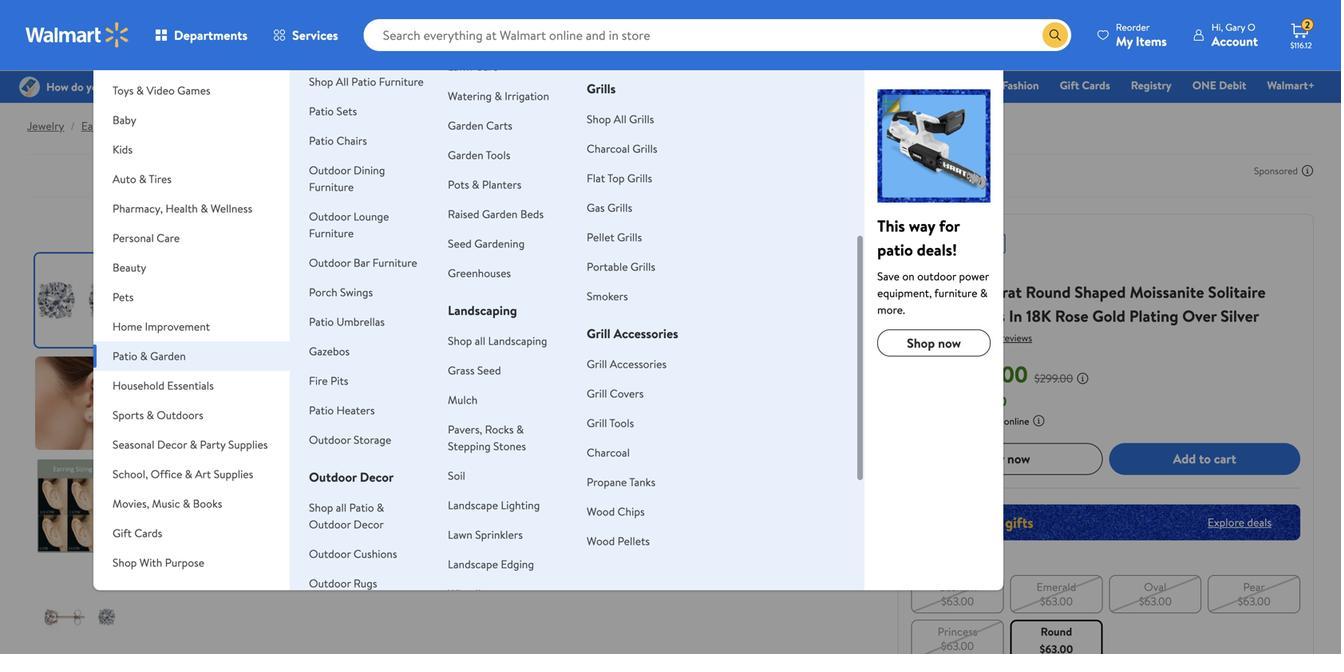 Task type: describe. For each thing, give the bounding box(es) containing it.
shop all grills link
[[587, 111, 654, 127]]

home for home improvement
[[113, 319, 142, 335]]

equipment,
[[878, 286, 932, 301]]

shop all patio & outdoor decor
[[309, 500, 384, 533]]

grill for grill tools link
[[587, 416, 607, 431]]

grills right top
[[628, 171, 653, 186]]

shop now
[[907, 335, 962, 352]]

toys
[[113, 83, 134, 98]]

flat top grills link
[[587, 171, 653, 186]]

shop for shop all patio furniture
[[309, 74, 333, 89]]

garden tools
[[448, 147, 511, 163]]

cart
[[1215, 451, 1237, 468]]

baby button
[[93, 105, 290, 135]]

now $63.00
[[912, 359, 1029, 390]]

1 grill from the top
[[587, 325, 611, 343]]

patio for patio sets
[[309, 103, 334, 119]]

smokers link
[[587, 289, 628, 304]]

wood pellets link
[[587, 534, 650, 550]]

mulch link
[[448, 393, 478, 408]]

grass seed
[[448, 363, 501, 379]]

princess $63.00
[[938, 624, 978, 654]]

grill covers
[[587, 386, 644, 402]]

walmart+ link
[[1261, 77, 1323, 94]]

garden up pots
[[448, 147, 484, 163]]

auto
[[113, 171, 136, 187]]

& inside "link"
[[563, 77, 570, 93]]

sports & outdoors
[[113, 408, 204, 423]]

movies, music & books
[[113, 496, 222, 512]]

cushion
[[939, 580, 978, 595]]

add
[[1174, 451, 1197, 468]]

raised garden beds
[[448, 206, 544, 222]]

grills right portable
[[631, 259, 656, 275]]

oval
[[1145, 580, 1167, 595]]

moissanite
[[1130, 281, 1205, 304]]

4 prong 2 carat round shaped moissanite solitaire stud earrings in 18k rose gold plating over silver - image 1 of 5 image
[[35, 254, 129, 347]]

shop all patio furniture
[[309, 74, 424, 89]]

add to favorites list, 4 prong 2 carat round shaped moissanite solitaire stud earrings in 18k rose gold plating over silver image
[[841, 222, 860, 242]]

shop all landscaping
[[448, 333, 548, 349]]

Walmart Site-Wide search field
[[364, 19, 1072, 51]]

toy shop
[[888, 77, 932, 93]]

on
[[903, 269, 915, 284]]

umbrellas
[[337, 314, 385, 330]]

outdoor lounge furniture link
[[309, 209, 389, 241]]

wheelbarrows link
[[448, 587, 517, 602]]

& left art on the left of page
[[185, 467, 192, 482]]

shop for shop all landscaping
[[448, 333, 472, 349]]

now
[[912, 359, 956, 390]]

$63.00 for princess $63.00
[[942, 639, 975, 654]]

prong
[[926, 281, 968, 304]]

dining
[[354, 163, 385, 178]]

2 grill accessories from the top
[[587, 357, 667, 372]]

$63.00 for emerald $63.00
[[1041, 594, 1074, 610]]

cards for the gift cards dropdown button
[[134, 526, 162, 542]]

music
[[152, 496, 180, 512]]

shop for shop now
[[907, 335, 936, 352]]

outdoor storage
[[309, 433, 392, 448]]

propane tanks link
[[587, 475, 656, 490]]

games
[[177, 83, 211, 98]]

ad disclaimer and feedback image
[[1302, 165, 1315, 177]]

patio umbrellas
[[309, 314, 385, 330]]

jeenmata link
[[912, 261, 959, 277]]

0 horizontal spatial earrings
[[81, 118, 121, 134]]

shape list
[[909, 573, 1304, 655]]

jeenmata
[[912, 261, 959, 277]]

& left tires
[[139, 171, 146, 187]]

4 prong 2 carat round shaped moissanite solitaire stud earrings in 18k rose gold plating over silver - image 2 of 5 image
[[35, 357, 129, 450]]

add to cart
[[1174, 451, 1237, 468]]

patio for patio & garden
[[113, 349, 138, 364]]

outdoor bar furniture
[[309, 255, 418, 271]]

raised garden beds link
[[448, 206, 544, 222]]

charcoal for charcoal link at the bottom of the page
[[587, 445, 630, 461]]

now for shop now
[[939, 335, 962, 352]]

one debit
[[1193, 77, 1247, 93]]

o
[[1248, 20, 1256, 34]]

storage
[[354, 433, 392, 448]]

stud
[[912, 305, 944, 327]]

1 horizontal spatial seed
[[478, 363, 501, 379]]

porch swings
[[309, 285, 373, 300]]

propane
[[587, 475, 627, 490]]

tools for grill tools
[[610, 416, 634, 431]]

shop for shop all grills
[[587, 111, 611, 127]]

pets
[[113, 290, 134, 305]]

essentials inside dropdown button
[[167, 378, 214, 394]]

& right pots
[[472, 177, 480, 192]]

2 inside jeenmata 4 prong 2 carat round shaped moissanite solitaire stud earrings in 18k rose gold plating over silver
[[971, 281, 980, 304]]

shop right toy
[[907, 77, 932, 93]]

& right sports at the bottom left
[[147, 408, 154, 423]]

search icon image
[[1049, 29, 1062, 42]]

lawn for lawn care
[[448, 59, 473, 74]]

1 vertical spatial accessories
[[610, 357, 667, 372]]

this
[[878, 215, 906, 237]]

pharmacy, health & wellness
[[113, 201, 253, 216]]

pots & planters
[[448, 177, 522, 192]]

gas grills
[[587, 200, 633, 216]]

cushion $63.00
[[939, 580, 978, 610]]

outdoor decor
[[309, 469, 394, 486]]

0 vertical spatial seed
[[448, 236, 472, 252]]

& up household
[[140, 349, 148, 364]]

outdoor for outdoor decor
[[309, 469, 357, 486]]

furniture left the watering
[[379, 74, 424, 89]]

garden carts link
[[448, 118, 513, 133]]

care for lawn care
[[475, 59, 499, 74]]

outdoor for outdoor bar furniture
[[309, 255, 351, 271]]

kids button
[[93, 135, 290, 165]]

deals link
[[466, 77, 508, 94]]

furniture inside 'home, furniture & appliances' dropdown button
[[148, 53, 192, 69]]

4 prong 2 carat round shaped moissanite solitaire stud earrings in 18k rose gold plating over silver - image 3 of 5 image
[[35, 460, 129, 554]]

outdoor for outdoor lounge furniture
[[309, 209, 351, 224]]

decor for outdoor
[[360, 469, 394, 486]]

silver
[[1221, 305, 1260, 327]]

lawn care
[[448, 59, 499, 74]]

up to sixty percent off deals. shop now. image
[[912, 505, 1301, 541]]

seasonal
[[113, 437, 155, 453]]

home improvement button
[[93, 312, 290, 342]]

outdoor lounge furniture
[[309, 209, 389, 241]]

irrigation
[[505, 88, 550, 104]]

decor inside shop all patio & outdoor decor
[[354, 517, 384, 533]]

school, office & art supplies
[[113, 467, 253, 482]]

health
[[166, 201, 198, 216]]

patio
[[878, 239, 914, 261]]

raised
[[448, 206, 480, 222]]

all for landscaping
[[475, 333, 486, 349]]

777 reviews link
[[982, 331, 1033, 345]]

outdoors
[[157, 408, 204, 423]]

solitaire
[[1209, 281, 1266, 304]]

shop for shop with purpose
[[113, 556, 137, 571]]

garden inside dropdown button
[[150, 349, 186, 364]]

save
[[878, 269, 900, 284]]

tires
[[149, 171, 172, 187]]

gas grills link
[[587, 200, 633, 216]]

lawn for lawn sprinklers
[[448, 528, 473, 543]]

tanks
[[630, 475, 656, 490]]

learn more about strikethrough prices image
[[1077, 372, 1090, 385]]

decor for seasonal
[[157, 437, 187, 453]]

patio for patio chairs
[[309, 133, 334, 149]]

wood for wood pellets
[[587, 534, 615, 550]]

charcoal grills
[[587, 141, 658, 157]]

fire pits link
[[309, 373, 349, 389]]

seasonal decor & party supplies
[[113, 437, 268, 453]]

movies, music & books button
[[93, 490, 290, 519]]

furniture for outdoor bar furniture
[[373, 255, 418, 271]]

top
[[608, 171, 625, 186]]

reorder my items
[[1117, 20, 1168, 50]]

cards for gift cards link
[[1083, 77, 1111, 93]]

departments button
[[142, 16, 260, 54]]

furniture for outdoor dining furniture
[[309, 179, 354, 195]]



Task type: locate. For each thing, give the bounding box(es) containing it.
1 vertical spatial home
[[113, 319, 142, 335]]

0 vertical spatial home
[[952, 77, 982, 93]]

auto & tires
[[113, 171, 172, 187]]

patio down fire
[[309, 403, 334, 419]]

1 horizontal spatial all
[[475, 333, 486, 349]]

outdoor for outdoor storage
[[309, 433, 351, 448]]

2 landscape from the top
[[448, 557, 498, 573]]

1 vertical spatial earrings
[[948, 305, 1006, 327]]

tools for garden tools
[[486, 147, 511, 163]]

outdoor rugs link
[[309, 576, 377, 592]]

now inside button
[[1008, 451, 1031, 468]]

Search search field
[[364, 19, 1072, 51]]

shop inside dropdown button
[[113, 556, 137, 571]]

grill down smokers link
[[587, 325, 611, 343]]

3 outdoor from the top
[[309, 255, 351, 271]]

all down the outdoor decor
[[336, 500, 347, 516]]

0 vertical spatial round
[[1026, 281, 1071, 304]]

grill accessories up grill accessories link at the bottom of page
[[587, 325, 679, 343]]

charcoal link
[[587, 445, 630, 461]]

patio inside shop all patio & outdoor decor
[[349, 500, 374, 516]]

toys & video games button
[[93, 76, 290, 105]]

registry
[[1132, 77, 1172, 93]]

$63.00 inside the princess $63.00
[[942, 639, 975, 654]]

supplies right art on the left of page
[[214, 467, 253, 482]]

& up stones
[[517, 422, 524, 438]]

round button
[[1011, 620, 1103, 655]]

7 outdoor from the top
[[309, 547, 351, 562]]

$63.00 for pear $63.00
[[1238, 594, 1271, 610]]

4 outdoor from the top
[[309, 433, 351, 448]]

landscape up wheelbarrows link
[[448, 557, 498, 573]]

& inside this way for patio deals! save on outdoor power equipment, furniture & more.
[[981, 286, 988, 301]]

essentials inside "link"
[[573, 77, 621, 93]]

1 vertical spatial decor
[[360, 469, 394, 486]]

shop inside shop all patio & outdoor decor
[[309, 500, 333, 516]]

all up charcoal grills link
[[614, 111, 627, 127]]

earrings up the (3.8) on the bottom right
[[948, 305, 1006, 327]]

grill up grill covers
[[587, 357, 607, 372]]

0 horizontal spatial 2
[[971, 281, 980, 304]]

outdoor up outdoor cushions link
[[309, 517, 351, 533]]

jewelry / earrings /
[[27, 118, 131, 134]]

movies,
[[113, 496, 149, 512]]

lawn up the watering
[[448, 59, 473, 74]]

0 horizontal spatial gift cards
[[113, 526, 162, 542]]

all inside shop all patio & outdoor decor
[[336, 500, 347, 516]]

wood left pellets
[[587, 534, 615, 550]]

seed right 'grass'
[[478, 363, 501, 379]]

tools down carts
[[486, 147, 511, 163]]

0 vertical spatial 2
[[1306, 18, 1311, 32]]

$63.00 for cushion $63.00
[[942, 594, 975, 610]]

care inside dropdown button
[[157, 230, 180, 246]]

charcoal up "propane"
[[587, 445, 630, 461]]

patio for patio umbrellas
[[309, 314, 334, 330]]

personal care
[[113, 230, 180, 246]]

home, furniture & appliances button
[[93, 46, 290, 76]]

pavers,
[[448, 422, 483, 438]]

seed gardening link
[[448, 236, 525, 252]]

planters
[[482, 177, 522, 192]]

1 vertical spatial essentials
[[167, 378, 214, 394]]

outdoor for outdoor cushions
[[309, 547, 351, 562]]

supplies for seasonal decor & party supplies
[[228, 437, 268, 453]]

0 horizontal spatial now
[[939, 335, 962, 352]]

1 horizontal spatial essentials
[[573, 77, 621, 93]]

purpose
[[165, 556, 205, 571]]

garden up household essentials
[[150, 349, 186, 364]]

1 vertical spatial care
[[157, 230, 180, 246]]

lawn left sprinklers
[[448, 528, 473, 543]]

now right buy
[[1008, 451, 1031, 468]]

earrings link
[[81, 118, 121, 134]]

& right grocery
[[563, 77, 570, 93]]

grill up charcoal link at the bottom of the page
[[587, 416, 607, 431]]

party
[[200, 437, 226, 453]]

0 vertical spatial supplies
[[228, 437, 268, 453]]

grocery & essentials link
[[514, 77, 628, 94]]

0 vertical spatial gift cards
[[1060, 77, 1111, 93]]

1 lawn from the top
[[448, 59, 473, 74]]

$63.00
[[962, 359, 1029, 390], [942, 594, 975, 610], [1041, 594, 1074, 610], [1139, 594, 1172, 610], [1238, 594, 1271, 610], [942, 639, 975, 654]]

furniture inside outdoor dining furniture
[[309, 179, 354, 195]]

outdoor down patio heaters
[[309, 433, 351, 448]]

grills down shop all grills
[[633, 141, 658, 157]]

furniture for outdoor lounge furniture
[[309, 226, 354, 241]]

0 vertical spatial decor
[[157, 437, 187, 453]]

gift cards down movies,
[[113, 526, 162, 542]]

1 vertical spatial now
[[1008, 451, 1031, 468]]

& inside the "pavers, rocks & stepping stones"
[[517, 422, 524, 438]]

0 vertical spatial landscaping
[[448, 302, 517, 319]]

decor down the storage
[[360, 469, 394, 486]]

gas
[[587, 200, 605, 216]]

furniture up toys & video games
[[148, 53, 192, 69]]

& right toys
[[136, 83, 144, 98]]

outdoor left lounge
[[309, 209, 351, 224]]

more.
[[878, 302, 906, 318]]

wood chips
[[587, 504, 645, 520]]

& down departments
[[195, 53, 203, 69]]

purchased
[[960, 415, 1002, 428]]

fire pits
[[309, 373, 349, 389]]

furniture
[[935, 286, 978, 301]]

outdoor inside outdoor lounge furniture
[[309, 209, 351, 224]]

1 horizontal spatial home
[[952, 77, 982, 93]]

gift for gift cards link
[[1060, 77, 1080, 93]]

& inside dropdown button
[[201, 201, 208, 216]]

1 vertical spatial supplies
[[214, 467, 253, 482]]

grill left covers
[[587, 386, 607, 402]]

1 outdoor from the top
[[309, 163, 351, 178]]

0 horizontal spatial gift
[[113, 526, 132, 542]]

garden tools link
[[448, 147, 511, 163]]

patio left sets on the left of the page
[[309, 103, 334, 119]]

watering & irrigation
[[448, 88, 550, 104]]

5 outdoor from the top
[[309, 469, 357, 486]]

home improvement
[[113, 319, 210, 335]]

/ right jewelry link
[[71, 118, 75, 134]]

1 vertical spatial landscape
[[448, 557, 498, 573]]

home for home
[[952, 77, 982, 93]]

school,
[[113, 467, 148, 482]]

lawn
[[448, 59, 473, 74], [448, 528, 473, 543]]

improvement
[[145, 319, 210, 335]]

777
[[985, 331, 999, 345]]

& right music
[[183, 496, 190, 512]]

patio sets link
[[309, 103, 357, 119]]

outdoor inside shop all patio & outdoor decor
[[309, 517, 351, 533]]

0 vertical spatial landscape
[[448, 498, 498, 514]]

gift inside dropdown button
[[113, 526, 132, 542]]

home,
[[113, 53, 145, 69]]

services
[[292, 26, 338, 44]]

seasonal decor & party supplies button
[[93, 431, 290, 460]]

shop for shop all patio & outdoor decor
[[309, 500, 333, 516]]

gift cards for the gift cards dropdown button
[[113, 526, 162, 542]]

all for grills
[[614, 111, 627, 127]]

1 / from the left
[[71, 118, 75, 134]]

buy
[[984, 451, 1005, 468]]

2 wood from the top
[[587, 534, 615, 550]]

2 charcoal from the top
[[587, 445, 630, 461]]

outdoor for outdoor dining furniture
[[309, 163, 351, 178]]

jewelry
[[27, 118, 64, 134]]

all for patio
[[336, 74, 349, 89]]

1 horizontal spatial gift
[[1060, 77, 1080, 93]]

shop down "stud"
[[907, 335, 936, 352]]

wood down "propane"
[[587, 504, 615, 520]]

add to cart button
[[1110, 444, 1301, 475]]

charcoal for charcoal grills
[[587, 141, 630, 157]]

home inside dropdown button
[[113, 319, 142, 335]]

2 grill from the top
[[587, 357, 607, 372]]

grills
[[587, 80, 616, 97], [630, 111, 654, 127], [633, 141, 658, 157], [628, 171, 653, 186], [608, 200, 633, 216], [618, 230, 642, 245], [631, 259, 656, 275]]

$63.00 inside 'emerald $63.00'
[[1041, 594, 1074, 610]]

0 vertical spatial earrings
[[81, 118, 121, 134]]

care down health at top
[[157, 230, 180, 246]]

grill accessories up covers
[[587, 357, 667, 372]]

soil link
[[448, 468, 466, 484]]

0 horizontal spatial home
[[113, 319, 142, 335]]

cards inside dropdown button
[[134, 526, 162, 542]]

gift cards for gift cards link
[[1060, 77, 1111, 93]]

0 vertical spatial tools
[[486, 147, 511, 163]]

outdoor for outdoor rugs
[[309, 576, 351, 592]]

landscape edging
[[448, 557, 534, 573]]

flat top grills
[[587, 171, 653, 186]]

0 vertical spatial care
[[475, 59, 499, 74]]

1 vertical spatial charcoal
[[587, 445, 630, 461]]

landscape up lawn sprinklers link
[[448, 498, 498, 514]]

shop up patio sets link
[[309, 74, 333, 89]]

buy now
[[984, 451, 1031, 468]]

care
[[475, 59, 499, 74], [157, 230, 180, 246]]

supplies right party
[[228, 437, 268, 453]]

legal information image
[[1033, 415, 1046, 428]]

& right the watering
[[495, 88, 502, 104]]

outdoor down patio chairs link
[[309, 163, 351, 178]]

0 horizontal spatial essentials
[[167, 378, 214, 394]]

care for personal care
[[157, 230, 180, 246]]

grill for grill covers link
[[587, 386, 607, 402]]

patio inside dropdown button
[[113, 349, 138, 364]]

gift cards down search icon
[[1060, 77, 1111, 93]]

1 vertical spatial 2
[[971, 281, 980, 304]]

0 vertical spatial all
[[475, 333, 486, 349]]

1 vertical spatial landscaping
[[488, 333, 548, 349]]

all for outdoor decor
[[336, 500, 347, 516]]

1 vertical spatial cards
[[134, 526, 162, 542]]

1 vertical spatial grill accessories
[[587, 357, 667, 372]]

lawn sprinklers
[[448, 528, 523, 543]]

$63.00 for oval $63.00
[[1139, 594, 1172, 610]]

1 horizontal spatial /
[[127, 118, 131, 134]]

over
[[1183, 305, 1217, 327]]

1 grill accessories from the top
[[587, 325, 679, 343]]

home, furniture & appliances
[[113, 53, 257, 69]]

& down the outdoor decor
[[377, 500, 384, 516]]

grill covers link
[[587, 386, 644, 402]]

0 horizontal spatial /
[[71, 118, 75, 134]]

best
[[956, 237, 975, 251]]

zoom image modal image
[[841, 257, 860, 276]]

furniture inside outdoor lounge furniture
[[309, 226, 354, 241]]

shop left the with
[[113, 556, 137, 571]]

gift down movies,
[[113, 526, 132, 542]]

earrings up kids
[[81, 118, 121, 134]]

grill accessories
[[587, 325, 679, 343], [587, 357, 667, 372]]

buy now button
[[912, 444, 1103, 475]]

round inside button
[[1041, 624, 1073, 640]]

1 horizontal spatial cards
[[1083, 77, 1111, 93]]

decor up "office"
[[157, 437, 187, 453]]

watering & irrigation link
[[448, 88, 550, 104]]

0 vertical spatial essentials
[[573, 77, 621, 93]]

grills up charcoal grills link
[[630, 111, 654, 127]]

books
[[193, 496, 222, 512]]

walmart image
[[26, 22, 129, 48]]

office
[[151, 467, 182, 482]]

chairs
[[337, 133, 367, 149]]

wheelbarrows
[[448, 587, 517, 602]]

1 vertical spatial gift cards
[[113, 526, 162, 542]]

18k
[[1027, 305, 1052, 327]]

round inside jeenmata 4 prong 2 carat round shaped moissanite solitaire stud earrings in 18k rose gold plating over silver
[[1026, 281, 1071, 304]]

pavers, rocks & stepping stones link
[[448, 422, 526, 454]]

1 vertical spatial all
[[336, 500, 347, 516]]

furniture down dining
[[309, 179, 354, 195]]

1 horizontal spatial care
[[475, 59, 499, 74]]

2 lawn from the top
[[448, 528, 473, 543]]

accessories up grill accessories link at the bottom of page
[[614, 325, 679, 343]]

patio & garden
[[113, 349, 186, 364]]

gift right fashion link
[[1060, 77, 1080, 93]]

0 vertical spatial cards
[[1083, 77, 1111, 93]]

6 outdoor from the top
[[309, 517, 351, 533]]

outdoor up outdoor rugs link
[[309, 547, 351, 562]]

tools down covers
[[610, 416, 634, 431]]

0 vertical spatial wood
[[587, 504, 615, 520]]

shop up charcoal grills link
[[587, 111, 611, 127]]

home down pets
[[113, 319, 142, 335]]

1 horizontal spatial all
[[614, 111, 627, 127]]

0 vertical spatial gift
[[1060, 77, 1080, 93]]

$63.00 for now $63.00
[[962, 359, 1029, 390]]

round down 'emerald $63.00'
[[1041, 624, 1073, 640]]

0 vertical spatial grill accessories
[[587, 325, 679, 343]]

grills right gas
[[608, 200, 633, 216]]

2 / from the left
[[127, 118, 131, 134]]

shop all patio & outdoor decor link
[[309, 500, 384, 533]]

patio up sets on the left of the page
[[352, 74, 376, 89]]

furniture up bar
[[309, 226, 354, 241]]

shop up 'grass'
[[448, 333, 472, 349]]

outdoor down outdoor storage link
[[309, 469, 357, 486]]

all up the 'grass seed' 'link'
[[475, 333, 486, 349]]

patio & garden button
[[93, 342, 290, 371]]

landscape for landscape lighting
[[448, 498, 498, 514]]

now left the (3.8) on the bottom right
[[939, 335, 962, 352]]

care up deals link
[[475, 59, 499, 74]]

all up sets on the left of the page
[[336, 74, 349, 89]]

patio up household
[[113, 349, 138, 364]]

gift cards inside dropdown button
[[113, 526, 162, 542]]

1 vertical spatial tools
[[610, 416, 634, 431]]

outdoor inside outdoor dining furniture
[[309, 163, 351, 178]]

outdoor
[[918, 269, 957, 284]]

outdoor left rugs
[[309, 576, 351, 592]]

landscaping up grass seed
[[488, 333, 548, 349]]

emerald
[[1037, 580, 1077, 595]]

landscape lighting
[[448, 498, 540, 514]]

essentials down patio & garden dropdown button
[[167, 378, 214, 394]]

1 vertical spatial gift
[[113, 526, 132, 542]]

2
[[1306, 18, 1311, 32], [971, 281, 980, 304]]

0 vertical spatial now
[[939, 335, 962, 352]]

& down power
[[981, 286, 988, 301]]

3 grill from the top
[[587, 386, 607, 402]]

now for buy now
[[1008, 451, 1031, 468]]

hi,
[[1212, 20, 1224, 34]]

1 horizontal spatial gift cards
[[1060, 77, 1111, 93]]

services button
[[260, 16, 351, 54]]

2 vertical spatial decor
[[354, 517, 384, 533]]

wood for wood chips
[[587, 504, 615, 520]]

8 outdoor from the top
[[309, 576, 351, 592]]

1 horizontal spatial tools
[[610, 416, 634, 431]]

cards left "registry"
[[1083, 77, 1111, 93]]

0 vertical spatial all
[[336, 74, 349, 89]]

patio heaters link
[[309, 403, 375, 419]]

grills right pellet
[[618, 230, 642, 245]]

1 charcoal from the top
[[587, 141, 630, 157]]

landscape for landscape edging
[[448, 557, 498, 573]]

landscape lighting link
[[448, 498, 540, 514]]

gift cards link
[[1053, 77, 1118, 94]]

0 horizontal spatial all
[[336, 74, 349, 89]]

1 vertical spatial seed
[[478, 363, 501, 379]]

seller
[[977, 237, 999, 251]]

personal care button
[[93, 224, 290, 253]]

cards up the with
[[134, 526, 162, 542]]

0 vertical spatial accessories
[[614, 325, 679, 343]]

round up 18k
[[1026, 281, 1071, 304]]

landscape
[[448, 498, 498, 514], [448, 557, 498, 573]]

patio for patio heaters
[[309, 403, 334, 419]]

plating
[[1130, 305, 1179, 327]]

& left party
[[190, 437, 197, 453]]

1 vertical spatial all
[[614, 111, 627, 127]]

gold
[[1093, 305, 1126, 327]]

grill tools
[[587, 416, 634, 431]]

& right health at top
[[201, 201, 208, 216]]

1 horizontal spatial now
[[1008, 451, 1031, 468]]

grills up shop all grills
[[587, 80, 616, 97]]

outdoor up porch
[[309, 255, 351, 271]]

garden up gardening
[[482, 206, 518, 222]]

price when purchased online
[[912, 415, 1030, 428]]

decor inside seasonal decor & party supplies dropdown button
[[157, 437, 187, 453]]

pits
[[331, 373, 349, 389]]

grocery & essentials
[[521, 77, 621, 93]]

pellet grills
[[587, 230, 642, 245]]

1 vertical spatial round
[[1041, 624, 1073, 640]]

grill for grill accessories link at the bottom of page
[[587, 357, 607, 372]]

covers
[[610, 386, 644, 402]]

0 horizontal spatial cards
[[134, 526, 162, 542]]

1 vertical spatial lawn
[[448, 528, 473, 543]]

0 horizontal spatial care
[[157, 230, 180, 246]]

heaters
[[337, 403, 375, 419]]

charcoal up top
[[587, 141, 630, 157]]

& inside shop all patio & outdoor decor
[[377, 500, 384, 516]]

gift for the gift cards dropdown button
[[113, 526, 132, 542]]

sports & outdoors button
[[93, 401, 290, 431]]

shop down the outdoor decor
[[309, 500, 333, 516]]

pellet grills link
[[587, 230, 642, 245]]

earrings inside jeenmata 4 prong 2 carat round shaped moissanite solitaire stud earrings in 18k rose gold plating over silver
[[948, 305, 1006, 327]]

household
[[113, 378, 165, 394]]

2 outdoor from the top
[[309, 209, 351, 224]]

0 vertical spatial charcoal
[[587, 141, 630, 157]]

/ up kids
[[127, 118, 131, 134]]

emerald $63.00
[[1037, 580, 1077, 610]]

1 vertical spatial wood
[[587, 534, 615, 550]]

decor up cushions on the bottom left of page
[[354, 517, 384, 533]]

0 horizontal spatial seed
[[448, 236, 472, 252]]

2 left the carat
[[971, 281, 980, 304]]

porch
[[309, 285, 338, 300]]

1 wood from the top
[[587, 504, 615, 520]]

1 landscape from the top
[[448, 498, 498, 514]]

garden down the watering
[[448, 118, 484, 133]]

patio down the outdoor decor
[[349, 500, 374, 516]]

home left fashion link
[[952, 77, 982, 93]]

patio down porch
[[309, 314, 334, 330]]

one debit link
[[1186, 77, 1254, 94]]

1 horizontal spatial 2
[[1306, 18, 1311, 32]]

$63.00 inside cushion $63.00
[[942, 594, 975, 610]]

patio & garden image
[[878, 89, 991, 203]]

4 grill from the top
[[587, 416, 607, 431]]

0 horizontal spatial all
[[336, 500, 347, 516]]

best seller
[[956, 237, 999, 251]]

2 up $116.12
[[1306, 18, 1311, 32]]

seed down raised
[[448, 236, 472, 252]]

4 prong 2 carat round shaped moissanite solitaire stud earrings in 18k rose gold plating over silver - image 4 of 5 image
[[35, 563, 129, 655]]

supplies for school, office & art supplies
[[214, 467, 253, 482]]

1 horizontal spatial earrings
[[948, 305, 1006, 327]]

0 horizontal spatial tools
[[486, 147, 511, 163]]

0 vertical spatial lawn
[[448, 59, 473, 74]]



Task type: vqa. For each thing, say whether or not it's contained in the screenshot.
top Earbuds
no



